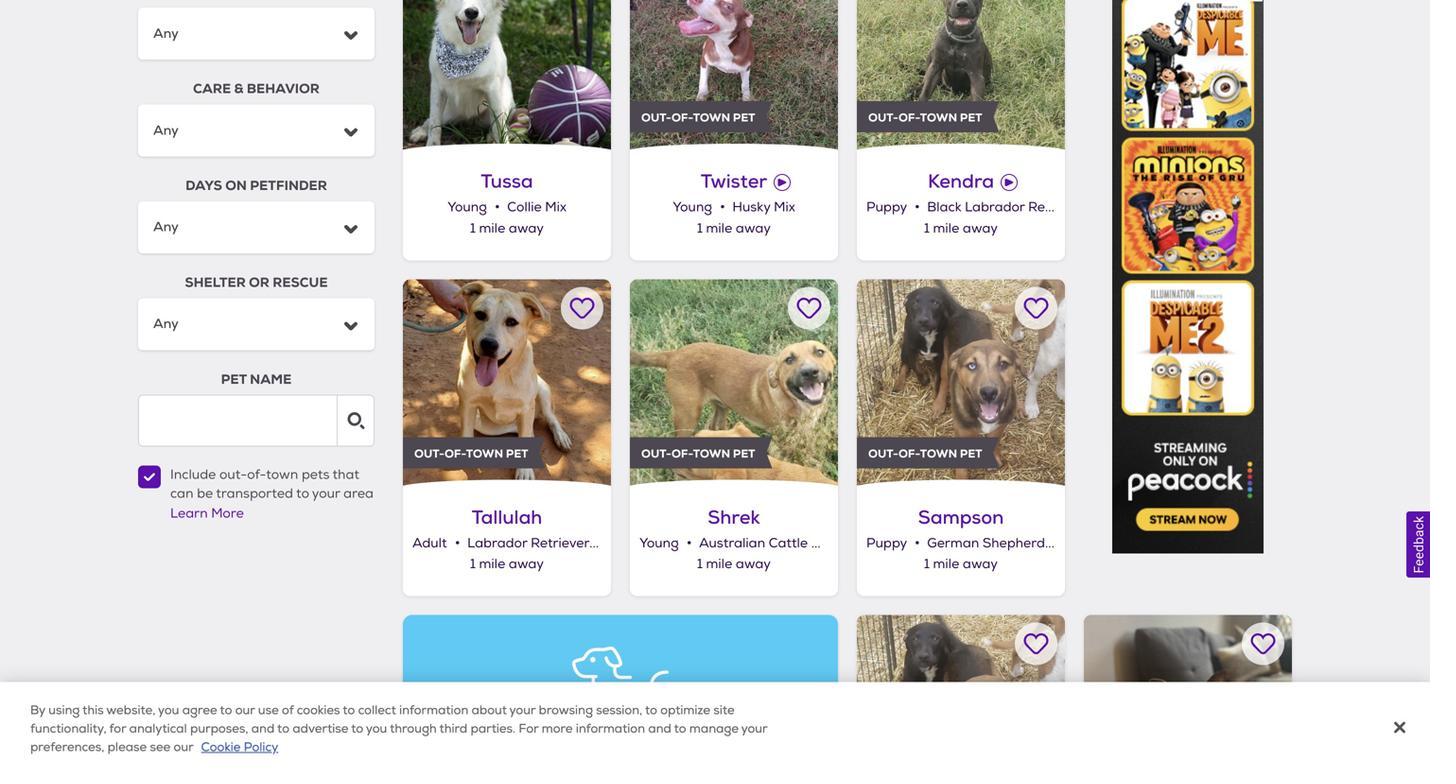 Task type: locate. For each thing, give the bounding box(es) containing it.
be
[[197, 486, 213, 502]]

any for days
[[153, 218, 179, 236]]

out-
[[641, 110, 672, 125], [868, 110, 899, 125], [414, 446, 445, 461], [641, 446, 672, 461], [868, 446, 899, 461]]

blue
[[851, 535, 879, 552]]

puppy for german shepherd dog mix
[[866, 535, 907, 552]]

to up purposes,
[[220, 703, 232, 718]]

1 mile away for shrek
[[697, 556, 771, 573]]

and down optimize
[[648, 721, 671, 737]]

our
[[235, 703, 255, 718], [174, 740, 193, 755]]

tallulah
[[472, 505, 542, 530]]

manage
[[689, 721, 739, 737]]

by
[[30, 703, 45, 718]]

2 dog from the left
[[1049, 535, 1074, 552]]

2 any button from the top
[[138, 105, 375, 157]]

mile down tallulah at the left bottom
[[479, 556, 505, 573]]

0 horizontal spatial and
[[251, 721, 275, 737]]

out-of-town pet up shrek
[[641, 446, 755, 461]]

1 for tussa
[[470, 220, 476, 237]]

mile down australian
[[706, 556, 732, 573]]

puppy
[[866, 199, 907, 216], [866, 535, 907, 552]]

3 any button from the top
[[138, 201, 375, 253]]

labrador down tallulah at the left bottom
[[467, 535, 527, 552]]

1 mile away down labrador retriever mix at the left bottom
[[470, 556, 544, 573]]

of- inside include out-of-town pets that can be transported to your area
[[247, 467, 266, 484]]

young for shrek
[[639, 535, 679, 552]]

1 mile away down the black
[[924, 220, 998, 237]]

you up analytical
[[158, 703, 179, 718]]

our left use on the bottom left of the page
[[235, 703, 255, 718]]

town up kendra at the top right
[[920, 110, 957, 125]]

has video image up the husky mix
[[774, 174, 791, 191]]

labrador retriever mix
[[467, 535, 614, 552]]

town inside include out-of-town pets that can be transported to your area
[[266, 467, 298, 484]]

pet up sampson
[[960, 446, 982, 461]]

sampson, adoptable dog, puppy male german shepherd dog mix, 1 mile away, out-of-town pet. image
[[857, 279, 1065, 487]]

1 for shrek
[[697, 556, 703, 573]]

for
[[109, 721, 126, 737]]

of- for labrador
[[445, 446, 466, 461]]

mile for shrek
[[706, 556, 732, 573]]

of-
[[672, 110, 693, 125], [899, 110, 920, 125], [445, 446, 466, 461], [672, 446, 693, 461], [899, 446, 920, 461], [247, 467, 266, 484]]

cookie
[[201, 740, 241, 755]]

0 vertical spatial our
[[235, 703, 255, 718]]

site
[[714, 703, 735, 718]]

1
[[470, 220, 476, 237], [697, 220, 703, 237], [924, 220, 930, 237], [470, 556, 476, 573], [697, 556, 703, 573], [924, 556, 930, 573]]

puppy right '/'
[[866, 535, 907, 552]]

to
[[296, 486, 309, 502], [220, 703, 232, 718], [343, 703, 355, 718], [645, 703, 657, 718], [277, 721, 289, 737], [351, 721, 363, 737], [674, 721, 686, 737]]

1 mile away down the collie
[[470, 220, 544, 237]]

1 mile away down german in the bottom right of the page
[[924, 556, 998, 573]]

/
[[841, 535, 847, 552]]

preferences,
[[30, 740, 104, 755]]

0 horizontal spatial information
[[399, 703, 468, 718]]

1 horizontal spatial labrador
[[965, 199, 1025, 216]]

1 horizontal spatial dog
[[1049, 535, 1074, 552]]

away down labrador retriever mix at the left bottom
[[509, 556, 544, 573]]

kendra
[[928, 169, 994, 194]]

mile down twister at the top of page
[[706, 220, 732, 237]]

any for care
[[153, 121, 179, 139]]

rescue
[[273, 274, 328, 291]]

away down german in the bottom right of the page
[[963, 556, 998, 573]]

1 horizontal spatial retriever
[[1028, 199, 1087, 216]]

black
[[927, 199, 961, 216]]

your down pets
[[312, 486, 340, 502]]

1 has video image from the left
[[774, 174, 791, 191]]

2 vertical spatial your
[[741, 721, 767, 737]]

1 vertical spatial our
[[174, 740, 193, 755]]

town for german shepherd dog mix
[[920, 446, 957, 461]]

shrek
[[708, 505, 760, 530]]

mile down german in the bottom right of the page
[[933, 556, 959, 573]]

out-of-town pet for tallulah
[[414, 446, 528, 461]]

to down of
[[277, 721, 289, 737]]

0 horizontal spatial retriever
[[531, 535, 589, 552]]

away
[[509, 220, 544, 237], [736, 220, 771, 237], [963, 220, 998, 237], [509, 556, 544, 573], [736, 556, 771, 573], [963, 556, 998, 573]]

1 vertical spatial your
[[509, 703, 536, 718]]

1 mile away down australian
[[697, 556, 771, 573]]

husky
[[732, 199, 770, 216]]

young left australian
[[639, 535, 679, 552]]

your right manage
[[741, 721, 767, 737]]

pet up twister at the top of page
[[733, 110, 755, 125]]

information up third
[[399, 703, 468, 718]]

policy
[[244, 740, 278, 755]]

out-of-town pet for shrek
[[641, 446, 755, 461]]

privacy alert dialog
[[0, 682, 1430, 778]]

and
[[251, 721, 275, 737], [648, 721, 671, 737]]

1 vertical spatial labrador
[[467, 535, 527, 552]]

heeler
[[882, 535, 924, 552]]

dog
[[811, 535, 837, 552], [1049, 535, 1074, 552]]

dog right shepherd
[[1049, 535, 1074, 552]]

out-of-town pet up sampson
[[868, 446, 982, 461]]

purposes,
[[190, 721, 248, 737]]

tussa, adoptable dog, young female collie mix, 1 mile away. image
[[403, 0, 611, 151]]

this
[[82, 703, 104, 718]]

information
[[399, 703, 468, 718], [576, 721, 645, 737]]

you
[[158, 703, 179, 718], [366, 721, 387, 737]]

town up sampson
[[920, 446, 957, 461]]

mile
[[479, 220, 505, 237], [706, 220, 732, 237], [933, 220, 959, 237], [479, 556, 505, 573], [706, 556, 732, 573], [933, 556, 959, 573]]

sampson, adoptable dog, young male german shepherd dog mix, 1 mile away, out-of-town pet. image
[[857, 615, 1065, 778]]

1 and from the left
[[251, 721, 275, 737]]

0 vertical spatial your
[[312, 486, 340, 502]]

4 any button from the top
[[138, 298, 375, 350]]

to inside include out-of-town pets that can be transported to your area
[[296, 486, 309, 502]]

name
[[250, 371, 292, 388]]

1 for tallulah
[[470, 556, 476, 573]]

german
[[927, 535, 979, 552]]

black labrador retriever mix
[[927, 199, 1112, 216]]

0 vertical spatial information
[[399, 703, 468, 718]]

4 any from the top
[[153, 315, 179, 333]]

any
[[153, 25, 179, 42], [153, 121, 179, 139], [153, 218, 179, 236], [153, 315, 179, 333]]

adult
[[412, 535, 447, 552]]

2 horizontal spatial your
[[741, 721, 767, 737]]

out- for shrek
[[641, 446, 672, 461]]

retriever
[[1028, 199, 1087, 216], [531, 535, 589, 552]]

away for shrek
[[736, 556, 771, 573]]

labrador down kendra at the top right
[[965, 199, 1025, 216]]

australian cattle dog / blue heeler mix
[[699, 535, 949, 552]]

town up twister at the top of page
[[693, 110, 730, 125]]

1 horizontal spatial and
[[648, 721, 671, 737]]

has video image for twister
[[774, 174, 791, 191]]

1 dog from the left
[[811, 535, 837, 552]]

by using this website, you agree to our use of cookies to collect information about your browsing session, to optimize site functionality, for analytical purposes, and to advertise to you through third parties.  for more information and to manage your preferences, please see our
[[30, 703, 767, 755]]

days on petfinder
[[186, 177, 327, 194]]

cattle
[[769, 535, 808, 552]]

young down tussa
[[448, 199, 487, 216]]

1 mile away for tallulah
[[470, 556, 544, 573]]

2 has video image from the left
[[1001, 174, 1018, 191]]

1 vertical spatial information
[[576, 721, 645, 737]]

1 horizontal spatial has video image
[[1001, 174, 1018, 191]]

1 vertical spatial you
[[366, 721, 387, 737]]

None text field
[[138, 395, 375, 447]]

1 vertical spatial retriever
[[531, 535, 589, 552]]

pets
[[302, 467, 330, 484]]

your inside include out-of-town pets that can be transported to your area
[[312, 486, 340, 502]]

german shepherd dog mix
[[927, 535, 1099, 552]]

can
[[170, 486, 193, 502]]

out-of-town pet up tallulah at the left bottom
[[414, 446, 528, 461]]

puppy left the black
[[866, 199, 907, 216]]

town for australian cattle dog / blue heeler mix
[[693, 446, 730, 461]]

3 any from the top
[[153, 218, 179, 236]]

of- for german
[[899, 446, 920, 461]]

any button for on
[[138, 201, 375, 253]]

your
[[312, 486, 340, 502], [509, 703, 536, 718], [741, 721, 767, 737]]

town
[[693, 110, 730, 125], [920, 110, 957, 125], [466, 446, 503, 461], [693, 446, 730, 461], [920, 446, 957, 461], [266, 467, 298, 484]]

pet
[[733, 110, 755, 125], [960, 110, 982, 125], [506, 446, 528, 461], [733, 446, 755, 461], [960, 446, 982, 461]]

away for tussa
[[509, 220, 544, 237]]

1 mile away
[[470, 220, 544, 237], [697, 220, 771, 237], [924, 220, 998, 237], [470, 556, 544, 573], [697, 556, 771, 573], [924, 556, 998, 573]]

0 horizontal spatial labrador
[[467, 535, 527, 552]]

ivy, adoptable dog, adult female chihuahua, 1 mile away, out-of-town pet. image
[[1084, 615, 1292, 778]]

pet up tallulah at the left bottom
[[506, 446, 528, 461]]

twister, adoptable dog, young male husky mix, 1 mile away, has video, out-of-town pet. image
[[630, 0, 838, 151]]

mile down the black
[[933, 220, 959, 237]]

our right 'see'
[[174, 740, 193, 755]]

functionality,
[[30, 721, 107, 737]]

to down pets
[[296, 486, 309, 502]]

0 horizontal spatial you
[[158, 703, 179, 718]]

for
[[519, 721, 539, 737]]

include
[[170, 467, 216, 484]]

0 horizontal spatial has video image
[[774, 174, 791, 191]]

and up the policy
[[251, 721, 275, 737]]

young
[[448, 199, 487, 216], [673, 199, 712, 216], [639, 535, 679, 552]]

labrador
[[965, 199, 1025, 216], [467, 535, 527, 552]]

2 puppy from the top
[[866, 535, 907, 552]]

0 vertical spatial labrador
[[965, 199, 1025, 216]]

has video image up black labrador retriever mix
[[1001, 174, 1018, 191]]

any button down shelter or rescue
[[138, 298, 375, 350]]

0 vertical spatial puppy
[[866, 199, 907, 216]]

1 horizontal spatial your
[[509, 703, 536, 718]]

out-of-town pet
[[641, 110, 755, 125], [868, 110, 982, 125], [414, 446, 528, 461], [641, 446, 755, 461], [868, 446, 982, 461]]

dog for sampson
[[1049, 535, 1074, 552]]

town for labrador retriever mix
[[466, 446, 503, 461]]

town up shrek
[[693, 446, 730, 461]]

your up "for"
[[509, 703, 536, 718]]

mile down tussa
[[479, 220, 505, 237]]

pet up shrek
[[733, 446, 755, 461]]

has video image
[[774, 174, 791, 191], [1001, 174, 1018, 191]]

away down australian
[[736, 556, 771, 573]]

town for husky mix
[[693, 110, 730, 125]]

0 horizontal spatial dog
[[811, 535, 837, 552]]

of- for black
[[899, 110, 920, 125]]

dog left '/'
[[811, 535, 837, 552]]

of- for husky
[[672, 110, 693, 125]]

any button down care & behavior
[[138, 105, 375, 157]]

mile for sampson
[[933, 556, 959, 573]]

0 horizontal spatial your
[[312, 486, 340, 502]]

area
[[344, 486, 374, 502]]

2 any from the top
[[153, 121, 179, 139]]

town up tallulah at the left bottom
[[466, 446, 503, 461]]

1 mile away down husky
[[697, 220, 771, 237]]

any button down days on petfinder
[[138, 201, 375, 253]]

you down collect
[[366, 721, 387, 737]]

1 vertical spatial puppy
[[866, 535, 907, 552]]

any button up care & behavior
[[138, 8, 375, 60]]

town up transported
[[266, 467, 298, 484]]

more
[[211, 506, 244, 522]]

away down the collie
[[509, 220, 544, 237]]

any button for or
[[138, 298, 375, 350]]

of- for australian
[[672, 446, 693, 461]]

mix
[[545, 199, 566, 216], [774, 199, 795, 216], [1090, 199, 1112, 216], [593, 535, 614, 552], [927, 535, 949, 552], [1078, 535, 1099, 552]]

information down session,
[[576, 721, 645, 737]]

any button
[[138, 8, 375, 60], [138, 105, 375, 157], [138, 201, 375, 253], [138, 298, 375, 350]]

1 puppy from the top
[[866, 199, 907, 216]]



Task type: describe. For each thing, give the bounding box(es) containing it.
shelter or rescue
[[185, 274, 328, 291]]

twister
[[701, 169, 767, 194]]

pet for shrek
[[733, 446, 755, 461]]

2 and from the left
[[648, 721, 671, 737]]

0 vertical spatial you
[[158, 703, 179, 718]]

pet
[[221, 371, 247, 388]]

days
[[186, 177, 222, 194]]

pet for sampson
[[960, 446, 982, 461]]

collie mix
[[507, 199, 566, 216]]

on
[[225, 177, 247, 194]]

to left collect
[[343, 703, 355, 718]]

any button for &
[[138, 105, 375, 157]]

sampson
[[918, 505, 1004, 530]]

young for tussa
[[448, 199, 487, 216]]

collect
[[358, 703, 396, 718]]

website,
[[106, 703, 155, 718]]

1 mile away for sampson
[[924, 556, 998, 573]]

shelter
[[185, 274, 246, 291]]

care
[[193, 80, 231, 98]]

care & behavior
[[193, 80, 320, 98]]

shrek, adoptable dog, young male australian cattle dog / blue heeler mix, 1 mile away, out-of-town pet. image
[[630, 279, 838, 487]]

has video image for kendra
[[1001, 174, 1018, 191]]

1 horizontal spatial our
[[235, 703, 255, 718]]

away down black labrador retriever mix
[[963, 220, 998, 237]]

out- for tallulah
[[414, 446, 445, 461]]

transported
[[216, 486, 293, 502]]

kendra, adoptable dog, puppy female black labrador retriever mix, 1 mile away, has video, out-of-town pet. image
[[857, 0, 1065, 151]]

puppy for black labrador retriever mix
[[866, 199, 907, 216]]

town for black labrador retriever mix
[[920, 110, 957, 125]]

1 mile away for tussa
[[470, 220, 544, 237]]

1 any button from the top
[[138, 8, 375, 60]]

out- for sampson
[[868, 446, 899, 461]]

agree
[[182, 703, 217, 718]]

away for sampson
[[963, 556, 998, 573]]

more
[[542, 721, 573, 737]]

advertise
[[293, 721, 348, 737]]

browsing
[[539, 703, 593, 718]]

1 horizontal spatial you
[[366, 721, 387, 737]]

to down collect
[[351, 721, 363, 737]]

through
[[390, 721, 437, 737]]

petfinder
[[250, 177, 327, 194]]

young down twister at the top of page
[[673, 199, 712, 216]]

cookies
[[297, 703, 340, 718]]

pet up kendra at the top right
[[960, 110, 982, 125]]

pet for tallulah
[[506, 446, 528, 461]]

tussa
[[481, 169, 533, 194]]

mile for tussa
[[479, 220, 505, 237]]

away down husky
[[736, 220, 771, 237]]

to down optimize
[[674, 721, 686, 737]]

please
[[107, 740, 147, 755]]

0 horizontal spatial our
[[174, 740, 193, 755]]

use
[[258, 703, 279, 718]]

see
[[150, 740, 170, 755]]

cookie policy
[[201, 740, 278, 755]]

pet name
[[221, 371, 292, 388]]

advertisement region
[[1112, 0, 1264, 554]]

to right session,
[[645, 703, 657, 718]]

away for tallulah
[[509, 556, 544, 573]]

about
[[472, 703, 507, 718]]

learn more
[[170, 506, 244, 522]]

tallulah, adoptable dog, adult female labrador retriever mix, 1 mile away, out-of-town pet. image
[[403, 279, 611, 487]]

session,
[[596, 703, 642, 718]]

husky mix
[[732, 199, 795, 216]]

out-of-town pet for sampson
[[868, 446, 982, 461]]

out-
[[219, 467, 247, 484]]

of
[[282, 703, 294, 718]]

&
[[234, 80, 244, 98]]

using
[[48, 703, 80, 718]]

mile for tallulah
[[479, 556, 505, 573]]

out-of-town pet up kendra at the top right
[[868, 110, 982, 125]]

parties.
[[471, 721, 516, 737]]

australian
[[699, 535, 765, 552]]

out-of-town pet up twister at the top of page
[[641, 110, 755, 125]]

1 horizontal spatial information
[[576, 721, 645, 737]]

1 any from the top
[[153, 25, 179, 42]]

any for shelter
[[153, 315, 179, 333]]

or
[[249, 274, 270, 291]]

dog for shrek
[[811, 535, 837, 552]]

optimize
[[660, 703, 710, 718]]

collie
[[507, 199, 542, 216]]

learn
[[170, 506, 208, 522]]

analytical
[[129, 721, 187, 737]]

shepherd
[[983, 535, 1045, 552]]

include out-of-town pets that can be transported to your area
[[170, 467, 374, 502]]

third
[[439, 721, 467, 737]]

cookie policy link
[[201, 740, 278, 755]]

learn more link
[[170, 506, 244, 522]]

0 vertical spatial retriever
[[1028, 199, 1087, 216]]

that
[[332, 467, 359, 484]]

1 for sampson
[[924, 556, 930, 573]]

behavior
[[247, 80, 320, 98]]



Task type: vqa. For each thing, say whether or not it's contained in the screenshot.


